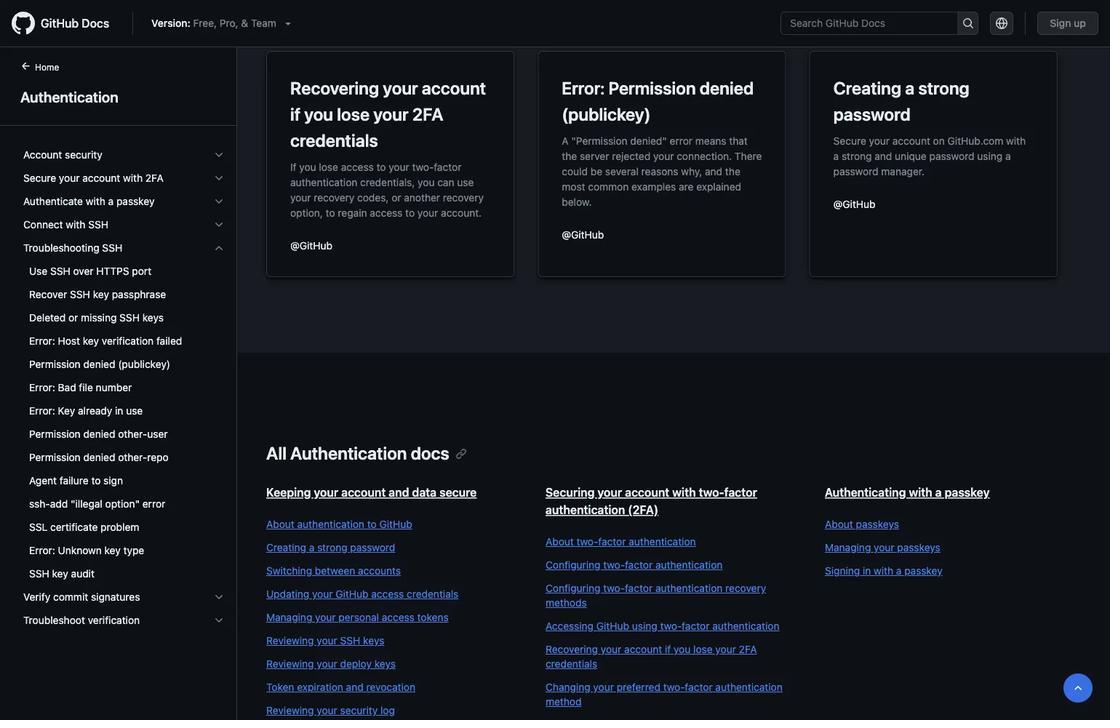 Task type: vqa. For each thing, say whether or not it's contained in the screenshot.
the codespace in 'Developing in a codespace' DROPDOWN BUTTON
no



Task type: describe. For each thing, give the bounding box(es) containing it.
secure your account on github.com with a strong and unique password using a password manager.
[[834, 135, 1027, 177]]

securing
[[546, 486, 595, 500]]

number
[[96, 382, 132, 394]]

on
[[934, 135, 946, 147]]

configuring for configuring two-factor authentication
[[546, 559, 601, 571]]

sign
[[1051, 17, 1072, 29]]

1 horizontal spatial recovery
[[443, 191, 484, 203]]

log
[[381, 705, 395, 717]]

error inside troubleshooting ssh element
[[143, 498, 165, 510]]

connect with ssh
[[23, 219, 108, 231]]

@github for error: permission denied (publickey)
[[562, 229, 604, 241]]

factor inside if you lose access to your two-factor authentication credentials, you can use your recovery codes, or another recovery option, to regain access to your account.
[[434, 161, 462, 173]]

github up creating a strong password link
[[380, 519, 413, 531]]

error: for error: key already in use
[[29, 405, 55, 417]]

(publickey) inside error: permission denied (publickey)
[[562, 104, 651, 124]]

ssh down over
[[70, 289, 90, 301]]

failed
[[157, 335, 182, 347]]

use inside if you lose access to your two-factor authentication credentials, you can use your recovery codes, or another recovery option, to regain access to your account.
[[457, 176, 474, 188]]

ssh-add "illegal option" error
[[29, 498, 165, 510]]

account security button
[[17, 143, 231, 167]]

managing your personal access tokens
[[266, 612, 449, 624]]

option"
[[105, 498, 140, 510]]

1 horizontal spatial authentication
[[291, 443, 407, 464]]

over
[[73, 265, 94, 277]]

error: key already in use link
[[17, 400, 231, 423]]

1 vertical spatial passkeys
[[898, 542, 941, 554]]

account inside securing your account with two-factor authentication (2fa)
[[625, 486, 670, 500]]

sc 9kayk9 0 image for authenticate with a passkey
[[213, 196, 225, 207]]

your inside the a "permission denied" error means that the server rejected your connection. there could be several reasons why, and the most common examples are explained below.
[[654, 150, 674, 162]]

preferred
[[617, 682, 661, 694]]

2 vertical spatial passkey
[[905, 565, 943, 577]]

accessing
[[546, 621, 594, 633]]

and inside secure your account on github.com with a strong and unique password using a password manager.
[[875, 150, 893, 162]]

1 horizontal spatial the
[[726, 165, 741, 177]]

0 horizontal spatial credentials
[[290, 130, 378, 151]]

reviewing for reviewing your deploy keys
[[266, 658, 314, 670]]

passphrase
[[112, 289, 166, 301]]

most
[[562, 181, 586, 193]]

if you lose access to your two-factor authentication credentials, you can use your recovery codes, or another recovery option, to regain access to your account.
[[290, 161, 484, 219]]

with inside dropdown button
[[123, 172, 143, 184]]

managing for managing your personal access tokens
[[266, 612, 313, 624]]

sc 9kayk9 0 image for troubleshoot verification
[[213, 615, 225, 627]]

all authentication docs
[[266, 443, 450, 464]]

use ssh over https port
[[29, 265, 152, 277]]

authentication inside configuring two-factor authentication link
[[656, 559, 723, 571]]

reviewing your deploy keys
[[266, 658, 396, 670]]

and down deploy
[[346, 682, 364, 694]]

error inside the a "permission denied" error means that the server rejected your connection. there could be several reasons why, and the most common examples are explained below.
[[670, 135, 693, 147]]

2 vertical spatial 2fa
[[739, 644, 758, 656]]

with inside "dropdown button"
[[86, 195, 105, 207]]

connect
[[23, 219, 63, 231]]

two- down the configuring two-factor authentication recovery methods link
[[661, 621, 682, 633]]

authentication element
[[0, 59, 237, 719]]

access down codes,
[[370, 207, 403, 219]]

sc 9kayk9 0 image for troubleshooting ssh
[[213, 242, 225, 254]]

account inside recovering your account if you lose your 2fa credentials link
[[625, 644, 663, 656]]

account security
[[23, 149, 102, 161]]

denied for permission denied other-repo
[[83, 452, 115, 464]]

sign up link
[[1038, 12, 1099, 35]]

github.com
[[948, 135, 1004, 147]]

access for github
[[372, 589, 404, 601]]

password down on
[[930, 150, 975, 162]]

error: for error: unknown key type
[[29, 545, 55, 557]]

0 vertical spatial passkeys
[[857, 519, 900, 531]]

error: host key verification failed
[[29, 335, 182, 347]]

certificate
[[50, 522, 98, 534]]

managing your personal access tokens link
[[266, 611, 517, 625]]

manager.
[[882, 165, 925, 177]]

github left "docs"
[[41, 16, 79, 30]]

keeping your account and data secure
[[266, 486, 477, 500]]

1 vertical spatial security
[[340, 705, 378, 717]]

account.
[[441, 207, 482, 219]]

docs
[[82, 16, 109, 30]]

access for personal
[[382, 612, 415, 624]]

audit
[[71, 568, 95, 580]]

ssh key audit
[[29, 568, 95, 580]]

signing in with a passkey
[[826, 565, 943, 577]]

authenticating with a passkey
[[826, 486, 990, 500]]

repo
[[147, 452, 169, 464]]

to down another on the left top
[[406, 207, 415, 219]]

securing your account with two-factor authentication (2fa) link
[[546, 486, 758, 517]]

0 horizontal spatial recovery
[[314, 191, 355, 203]]

commit
[[53, 591, 88, 603]]

home
[[35, 62, 59, 72]]

examples
[[632, 181, 676, 193]]

use ssh over https port link
[[17, 260, 231, 283]]

sc 9kayk9 0 image for connect with ssh
[[213, 219, 225, 231]]

recover
[[29, 289, 67, 301]]

permission denied other-user
[[29, 428, 168, 440]]

up
[[1075, 17, 1087, 29]]

factor inside configuring two-factor authentication recovery methods
[[625, 583, 653, 595]]

server
[[580, 150, 610, 162]]

guides
[[266, 10, 322, 31]]

configuring two-factor authentication recovery methods link
[[546, 582, 796, 611]]

1 horizontal spatial 2fa
[[413, 104, 444, 124]]

0 horizontal spatial using
[[632, 621, 658, 633]]

your inside secure your account on github.com with a strong and unique password using a password manager.
[[870, 135, 890, 147]]

add
[[50, 498, 68, 510]]

passkey for authenticating with a passkey
[[945, 486, 990, 500]]

or inside if you lose access to your two-factor authentication credentials, you can use your recovery codes, or another recovery option, to regain access to your account.
[[392, 191, 401, 203]]

to left regain
[[326, 207, 335, 219]]

&
[[241, 17, 248, 29]]

keys inside deleted or missing ssh keys "link"
[[142, 312, 164, 324]]

authentication inside the about authentication to github link
[[297, 519, 365, 531]]

to inside agent failure to sign link
[[91, 475, 101, 487]]

verification inside error: host key verification failed link
[[102, 335, 154, 347]]

authenticate with a passkey button
[[17, 190, 231, 213]]

if
[[290, 161, 297, 173]]

0 horizontal spatial the
[[562, 150, 577, 162]]

ssh up deploy
[[340, 635, 361, 647]]

troubleshooting ssh
[[23, 242, 122, 254]]

permission denied (publickey)
[[29, 359, 170, 371]]

permission inside error: permission denied (publickey)
[[609, 78, 696, 98]]

troubleshooting ssh element containing troubleshooting ssh
[[12, 237, 237, 586]]

1 vertical spatial if
[[665, 644, 671, 656]]

about for authenticating with a passkey
[[826, 519, 854, 531]]

secure your account with 2fa button
[[17, 167, 231, 190]]

key left audit
[[52, 568, 68, 580]]

@github for recovering your account if you lose your 2fa credentials
[[290, 240, 333, 252]]

factor inside securing your account with two-factor authentication (2fa)
[[725, 486, 758, 500]]

ssh up the verify
[[29, 568, 49, 580]]

and left data
[[389, 486, 410, 500]]

ssh down authenticate with a passkey
[[88, 219, 108, 231]]

2 horizontal spatial credentials
[[546, 658, 598, 670]]

about passkeys
[[826, 519, 900, 531]]

0 horizontal spatial recovering your account if you lose your 2fa credentials
[[290, 78, 486, 151]]

ssh inside "link"
[[120, 312, 140, 324]]

with inside dropdown button
[[66, 219, 85, 231]]

could
[[562, 165, 588, 177]]

keeping your account and data secure link
[[266, 486, 477, 500]]

authenticate
[[23, 195, 83, 207]]

configuring for configuring two-factor authentication recovery methods
[[546, 583, 601, 595]]

error: for error: permission denied (publickey)
[[562, 78, 605, 98]]

two- inside securing your account with two-factor authentication (2fa)
[[699, 486, 725, 500]]

tokens
[[418, 612, 449, 624]]

about for securing your account with two-factor authentication (2fa)
[[546, 536, 574, 548]]

about authentication to github link
[[266, 518, 517, 532]]

with up about passkeys link
[[910, 486, 933, 500]]

two- inside if you lose access to your two-factor authentication credentials, you can use your recovery codes, or another recovery option, to regain access to your account.
[[412, 161, 434, 173]]

Search GitHub Docs search field
[[782, 12, 958, 34]]

explained
[[697, 181, 742, 193]]

0 vertical spatial recovering
[[290, 78, 379, 98]]

1 horizontal spatial recovering
[[546, 644, 598, 656]]

verify commit signatures
[[23, 591, 140, 603]]

error: permission denied (publickey)
[[562, 78, 754, 124]]

use
[[29, 265, 47, 277]]

password left manager.
[[834, 165, 879, 177]]

switching between accounts
[[266, 565, 401, 577]]

below.
[[562, 196, 592, 208]]

ssl certificate problem link
[[17, 516, 231, 539]]

expiration
[[297, 682, 343, 694]]

your inside securing your account with two-factor authentication (2fa)
[[598, 486, 623, 500]]

methods
[[546, 597, 587, 609]]

several
[[606, 165, 639, 177]]

configuring two-factor authentication
[[546, 559, 723, 571]]

1 horizontal spatial in
[[863, 565, 872, 577]]

using inside secure your account on github.com with a strong and unique password using a password manager.
[[978, 150, 1003, 162]]

configuring two-factor authentication link
[[546, 558, 796, 573]]

permission for permission denied other-user
[[29, 428, 81, 440]]

authentication inside if you lose access to your two-factor authentication credentials, you can use your recovery codes, or another recovery option, to regain access to your account.
[[290, 176, 358, 188]]

version: free, pro, & team
[[151, 17, 276, 29]]

error: for error: bad file number
[[29, 382, 55, 394]]

can
[[438, 176, 455, 188]]

keys for reviewing your ssh keys
[[363, 635, 385, 647]]



Task type: locate. For each thing, give the bounding box(es) containing it.
0 horizontal spatial if
[[290, 104, 301, 124]]

1 vertical spatial strong
[[842, 150, 873, 162]]

deploy
[[340, 658, 372, 670]]

sc 9kayk9 0 image inside connect with ssh dropdown button
[[213, 219, 225, 231]]

using down github.com
[[978, 150, 1003, 162]]

permission up 'denied"' at the right of the page
[[609, 78, 696, 98]]

sign
[[104, 475, 123, 487]]

troubleshooting ssh element containing use ssh over https port
[[12, 260, 237, 586]]

0 vertical spatial secure
[[834, 135, 867, 147]]

0 vertical spatial sc 9kayk9 0 image
[[213, 196, 225, 207]]

denied inside error: permission denied (publickey)
[[700, 78, 754, 98]]

with down account security 'dropdown button' on the left top
[[123, 172, 143, 184]]

switching
[[266, 565, 312, 577]]

passkey down the secure your account with 2fa dropdown button
[[116, 195, 155, 207]]

your
[[383, 78, 418, 98], [374, 104, 409, 124], [870, 135, 890, 147], [654, 150, 674, 162], [389, 161, 410, 173], [59, 172, 80, 184], [290, 191, 311, 203], [418, 207, 439, 219], [314, 486, 339, 500], [598, 486, 623, 500], [874, 542, 895, 554], [312, 589, 333, 601], [315, 612, 336, 624], [317, 635, 338, 647], [601, 644, 622, 656], [716, 644, 737, 656], [317, 658, 338, 670], [594, 682, 614, 694], [317, 705, 338, 717]]

3 sc 9kayk9 0 image from the top
[[213, 242, 225, 254]]

3 reviewing from the top
[[266, 705, 314, 717]]

0 horizontal spatial in
[[115, 405, 123, 417]]

0 vertical spatial if
[[290, 104, 301, 124]]

0 vertical spatial use
[[457, 176, 474, 188]]

4 sc 9kayk9 0 image from the top
[[213, 592, 225, 603]]

are
[[679, 181, 694, 193]]

personal
[[339, 612, 379, 624]]

reviewing inside reviewing your security log link
[[266, 705, 314, 717]]

2 sc 9kayk9 0 image from the top
[[213, 219, 225, 231]]

keys down reviewing your ssh keys link
[[375, 658, 396, 670]]

0 horizontal spatial or
[[68, 312, 78, 324]]

1 vertical spatial error
[[143, 498, 165, 510]]

to up creating a strong password link
[[367, 519, 377, 531]]

denied down "error: host key verification failed"
[[83, 359, 115, 371]]

0 horizontal spatial (publickey)
[[118, 359, 170, 371]]

2 configuring from the top
[[546, 583, 601, 595]]

account inside secure your account on github.com with a strong and unique password using a password manager.
[[893, 135, 931, 147]]

secure
[[834, 135, 867, 147], [23, 172, 56, 184]]

account inside the secure your account with 2fa dropdown button
[[82, 172, 120, 184]]

in down error: bad file number link
[[115, 405, 123, 417]]

use right 'can'
[[457, 176, 474, 188]]

2 vertical spatial keys
[[375, 658, 396, 670]]

@github
[[834, 198, 876, 210], [562, 229, 604, 241], [290, 240, 333, 252]]

reviewing inside reviewing your deploy keys link
[[266, 658, 314, 670]]

access down 'updating your github access credentials' link
[[382, 612, 415, 624]]

permission
[[609, 78, 696, 98], [29, 359, 81, 371], [29, 428, 81, 440], [29, 452, 81, 464]]

credentials up changing on the bottom of page
[[546, 658, 598, 670]]

1 vertical spatial passkey
[[945, 486, 990, 500]]

between
[[315, 565, 355, 577]]

0 vertical spatial in
[[115, 405, 123, 417]]

managing inside managing your personal access tokens link
[[266, 612, 313, 624]]

sc 9kayk9 0 image inside verify commit signatures dropdown button
[[213, 592, 225, 603]]

reviewing inside reviewing your ssh keys link
[[266, 635, 314, 647]]

denied for permission denied other-user
[[83, 428, 115, 440]]

1 horizontal spatial about
[[546, 536, 574, 548]]

(publickey) inside troubleshooting ssh element
[[118, 359, 170, 371]]

sc 9kayk9 0 image for verify commit signatures
[[213, 592, 225, 603]]

https
[[96, 265, 129, 277]]

sc 9kayk9 0 image inside troubleshooting ssh dropdown button
[[213, 242, 225, 254]]

about authentication to github
[[266, 519, 413, 531]]

configuring two-factor authentication recovery methods
[[546, 583, 767, 609]]

signatures
[[91, 591, 140, 603]]

sign up
[[1051, 17, 1087, 29]]

the up "explained"
[[726, 165, 741, 177]]

(publickey) up "permission
[[562, 104, 651, 124]]

authentication inside accessing github using two-factor authentication link
[[713, 621, 780, 633]]

guides link
[[266, 10, 340, 31]]

1 horizontal spatial use
[[457, 176, 474, 188]]

ssh down recover ssh key passphrase link
[[120, 312, 140, 324]]

1 horizontal spatial @github
[[562, 229, 604, 241]]

factor inside "changing your preferred two-factor authentication method"
[[685, 682, 713, 694]]

key for host
[[83, 335, 99, 347]]

about inside "link"
[[546, 536, 574, 548]]

github up managing your personal access tokens
[[336, 589, 369, 601]]

denied up that
[[700, 78, 754, 98]]

1 horizontal spatial security
[[340, 705, 378, 717]]

two-
[[412, 161, 434, 173], [699, 486, 725, 500], [577, 536, 599, 548], [604, 559, 625, 571], [604, 583, 625, 595], [661, 621, 682, 633], [664, 682, 685, 694]]

1 horizontal spatial or
[[392, 191, 401, 203]]

1 vertical spatial sc 9kayk9 0 image
[[213, 219, 225, 231]]

access up credentials,
[[341, 161, 374, 173]]

to up credentials,
[[377, 161, 386, 173]]

changing
[[546, 682, 591, 694]]

error: down deleted
[[29, 335, 55, 347]]

"permission
[[572, 135, 628, 147]]

authentication link
[[17, 86, 219, 108]]

about passkeys link
[[826, 518, 1076, 532]]

keys inside reviewing your ssh keys link
[[363, 635, 385, 647]]

sc 9kayk9 0 image inside the secure your account with 2fa dropdown button
[[213, 173, 225, 184]]

authentication inside about two-factor authentication "link"
[[629, 536, 696, 548]]

with down secure your account with 2fa
[[86, 195, 105, 207]]

use inside troubleshooting ssh element
[[126, 405, 143, 417]]

0 horizontal spatial use
[[126, 405, 143, 417]]

recover ssh key passphrase
[[29, 289, 166, 301]]

regain
[[338, 207, 367, 219]]

1 configuring from the top
[[546, 559, 601, 571]]

github right accessing
[[597, 621, 630, 633]]

agent failure to sign
[[29, 475, 123, 487]]

denied down permission denied other-user at the left of page
[[83, 452, 115, 464]]

1 vertical spatial creating
[[266, 542, 306, 554]]

deleted
[[29, 312, 66, 324]]

creating up switching
[[266, 542, 306, 554]]

with inside secure your account on github.com with a strong and unique password using a password manager.
[[1007, 135, 1027, 147]]

keys for reviewing your deploy keys
[[375, 658, 396, 670]]

with inside securing your account with two-factor authentication (2fa)
[[673, 486, 696, 500]]

search image
[[963, 17, 975, 29]]

0 horizontal spatial passkey
[[116, 195, 155, 207]]

1 sc 9kayk9 0 image from the top
[[213, 149, 225, 161]]

with up about two-factor authentication "link"
[[673, 486, 696, 500]]

and inside the a "permission denied" error means that the server rejected your connection. there could be several reasons why, and the most common examples are explained below.
[[705, 165, 723, 177]]

authentication down home link
[[20, 88, 118, 105]]

strong left unique
[[842, 150, 873, 162]]

0 horizontal spatial security
[[65, 149, 102, 161]]

0 vertical spatial credentials
[[290, 130, 378, 151]]

strong up "switching between accounts"
[[317, 542, 348, 554]]

(publickey) down error: host key verification failed link on the top
[[118, 359, 170, 371]]

0 vertical spatial recovering your account if you lose your 2fa credentials
[[290, 78, 486, 151]]

0 vertical spatial lose
[[337, 104, 370, 124]]

0 vertical spatial using
[[978, 150, 1003, 162]]

lose
[[337, 104, 370, 124], [319, 161, 338, 173], [694, 644, 713, 656]]

2 horizontal spatial strong
[[919, 78, 970, 98]]

verification down signatures
[[88, 615, 140, 627]]

file
[[79, 382, 93, 394]]

recovery inside configuring two-factor authentication recovery methods
[[726, 583, 767, 595]]

0 vertical spatial creating
[[834, 78, 902, 98]]

access for lose
[[341, 161, 374, 173]]

creating a strong password link
[[266, 541, 517, 555]]

@github for creating a strong password
[[834, 198, 876, 210]]

scroll to top image
[[1073, 683, 1085, 694]]

0 vertical spatial error
[[670, 135, 693, 147]]

keys down personal
[[363, 635, 385, 647]]

revocation
[[367, 682, 416, 694]]

permission down key
[[29, 428, 81, 440]]

1 troubleshooting ssh element from the top
[[12, 237, 237, 586]]

authentication inside configuring two-factor authentication recovery methods
[[656, 583, 723, 595]]

1 vertical spatial authentication
[[291, 443, 407, 464]]

to left sign
[[91, 475, 101, 487]]

credentials,
[[360, 176, 415, 188]]

2 vertical spatial credentials
[[546, 658, 598, 670]]

1 horizontal spatial using
[[978, 150, 1003, 162]]

1 horizontal spatial recovering your account if you lose your 2fa credentials
[[546, 644, 758, 670]]

2 vertical spatial strong
[[317, 542, 348, 554]]

0 horizontal spatial about
[[266, 519, 295, 531]]

managing down updating
[[266, 612, 313, 624]]

password up accounts
[[350, 542, 396, 554]]

if
[[290, 104, 301, 124], [665, 644, 671, 656]]

passkey inside "dropdown button"
[[116, 195, 155, 207]]

factor inside "link"
[[599, 536, 626, 548]]

other- down permission denied other-user link
[[118, 452, 147, 464]]

two- down recovering your account if you lose your 2fa credentials link on the bottom of page
[[664, 682, 685, 694]]

0 horizontal spatial strong
[[317, 542, 348, 554]]

strong
[[919, 78, 970, 98], [842, 150, 873, 162], [317, 542, 348, 554]]

managing inside managing your passkeys link
[[826, 542, 872, 554]]

with up troubleshooting ssh
[[66, 219, 85, 231]]

agent
[[29, 475, 57, 487]]

team
[[251, 17, 276, 29]]

recovering your account if you lose your 2fa credentials down accessing github using two-factor authentication
[[546, 644, 758, 670]]

0 vertical spatial keys
[[142, 312, 164, 324]]

creating inside creating a strong password
[[834, 78, 902, 98]]

error: unknown key type
[[29, 545, 144, 557]]

error up connection.
[[670, 135, 693, 147]]

ssh up https
[[102, 242, 122, 254]]

about down keeping
[[266, 519, 295, 531]]

1 vertical spatial in
[[863, 565, 872, 577]]

recover ssh key passphrase link
[[17, 283, 231, 306]]

triangle down image
[[282, 17, 294, 29]]

creating a strong password up on
[[834, 78, 970, 124]]

1 vertical spatial managing
[[266, 612, 313, 624]]

passkey for authenticate with a passkey
[[116, 195, 155, 207]]

creating down search github docs search field
[[834, 78, 902, 98]]

1 vertical spatial or
[[68, 312, 78, 324]]

reviewing for reviewing your ssh keys
[[266, 635, 314, 647]]

with down managing your passkeys
[[874, 565, 894, 577]]

error: inside error: permission denied (publickey)
[[562, 78, 605, 98]]

your inside dropdown button
[[59, 172, 80, 184]]

or down credentials,
[[392, 191, 401, 203]]

to inside the about authentication to github link
[[367, 519, 377, 531]]

agent failure to sign link
[[17, 470, 231, 493]]

0 horizontal spatial creating a strong password
[[266, 542, 396, 554]]

two- inside configuring two-factor authentication recovery methods
[[604, 583, 625, 595]]

two- up another on the left top
[[412, 161, 434, 173]]

creating a strong password up "switching between accounts"
[[266, 542, 396, 554]]

credentials up tokens
[[407, 589, 459, 601]]

security left log in the left bottom of the page
[[340, 705, 378, 717]]

means
[[696, 135, 727, 147]]

strong up on
[[919, 78, 970, 98]]

with right github.com
[[1007, 135, 1027, 147]]

1 vertical spatial keys
[[363, 635, 385, 647]]

denied for permission denied (publickey)
[[83, 359, 115, 371]]

security inside 'dropdown button'
[[65, 149, 102, 161]]

other- for repo
[[118, 452, 147, 464]]

verify
[[23, 591, 50, 603]]

1 vertical spatial verification
[[88, 615, 140, 627]]

password inside creating a strong password
[[834, 104, 911, 124]]

authentication inside securing your account with two-factor authentication (2fa)
[[546, 503, 626, 517]]

credentials up if
[[290, 130, 378, 151]]

1 vertical spatial (publickey)
[[118, 359, 170, 371]]

recovering your account if you lose your 2fa credentials up credentials,
[[290, 78, 486, 151]]

about for keeping your account and data secure
[[266, 519, 295, 531]]

accessing github using two-factor authentication link
[[546, 620, 796, 634]]

managing
[[826, 542, 872, 554], [266, 612, 313, 624]]

in inside authentication element
[[115, 405, 123, 417]]

github docs link
[[12, 12, 121, 35]]

reviewing
[[266, 635, 314, 647], [266, 658, 314, 670], [266, 705, 314, 717]]

error: for error: host key verification failed
[[29, 335, 55, 347]]

0 horizontal spatial error
[[143, 498, 165, 510]]

error: down ssl
[[29, 545, 55, 557]]

or inside deleted or missing ssh keys "link"
[[68, 312, 78, 324]]

1 horizontal spatial credentials
[[407, 589, 459, 601]]

1 other- from the top
[[118, 428, 147, 440]]

use down error: bad file number link
[[126, 405, 143, 417]]

reviewing for reviewing your security log
[[266, 705, 314, 717]]

why,
[[682, 165, 703, 177]]

deleted or missing ssh keys
[[29, 312, 164, 324]]

2 vertical spatial lose
[[694, 644, 713, 656]]

0 vertical spatial creating a strong password
[[834, 78, 970, 124]]

all
[[266, 443, 287, 464]]

if up if
[[290, 104, 301, 124]]

reviewing up token
[[266, 658, 314, 670]]

2 horizontal spatial passkey
[[945, 486, 990, 500]]

method
[[546, 696, 582, 708]]

2 sc 9kayk9 0 image from the top
[[213, 173, 225, 184]]

passkeys up managing your passkeys
[[857, 519, 900, 531]]

two- down securing
[[577, 536, 599, 548]]

1 vertical spatial recovering your account if you lose your 2fa credentials
[[546, 644, 758, 670]]

github
[[41, 16, 79, 30], [380, 519, 413, 531], [336, 589, 369, 601], [597, 621, 630, 633]]

"illegal
[[71, 498, 103, 510]]

and up manager.
[[875, 150, 893, 162]]

managing your passkeys
[[826, 542, 941, 554]]

signing
[[826, 565, 861, 577]]

home link
[[15, 60, 82, 75]]

keys down passphrase
[[142, 312, 164, 324]]

access
[[341, 161, 374, 173], [370, 207, 403, 219], [372, 589, 404, 601], [382, 612, 415, 624]]

0 vertical spatial reviewing
[[266, 635, 314, 647]]

recovering
[[290, 78, 379, 98], [546, 644, 598, 656]]

to
[[377, 161, 386, 173], [326, 207, 335, 219], [406, 207, 415, 219], [91, 475, 101, 487], [367, 519, 377, 531]]

1 sc 9kayk9 0 image from the top
[[213, 196, 225, 207]]

recovering your account if you lose your 2fa credentials
[[290, 78, 486, 151], [546, 644, 758, 670]]

1 vertical spatial creating a strong password
[[266, 542, 396, 554]]

troubleshooting ssh element
[[12, 237, 237, 586], [12, 260, 237, 586]]

lose inside recovering your account if you lose your 2fa credentials link
[[694, 644, 713, 656]]

None search field
[[781, 12, 979, 35]]

sc 9kayk9 0 image inside authenticate with a passkey "dropdown button"
[[213, 196, 225, 207]]

authentication up keeping your account and data secure link
[[291, 443, 407, 464]]

key for unknown
[[105, 545, 121, 557]]

tooltip
[[1064, 674, 1093, 703]]

reviewing your ssh keys
[[266, 635, 385, 647]]

sc 9kayk9 0 image
[[213, 196, 225, 207], [213, 219, 225, 231], [213, 615, 225, 627]]

verification inside troubleshoot verification dropdown button
[[88, 615, 140, 627]]

1 horizontal spatial if
[[665, 644, 671, 656]]

denied up permission denied other-repo
[[83, 428, 115, 440]]

secure for secure your account with 2fa
[[23, 172, 56, 184]]

3 sc 9kayk9 0 image from the top
[[213, 615, 225, 627]]

select language: current language is english image
[[997, 17, 1008, 29]]

bad
[[58, 382, 76, 394]]

1 horizontal spatial passkey
[[905, 565, 943, 577]]

sc 9kayk9 0 image for secure your account with 2fa
[[213, 173, 225, 184]]

that
[[730, 135, 748, 147]]

1 horizontal spatial creating
[[834, 78, 902, 98]]

1 reviewing from the top
[[266, 635, 314, 647]]

0 horizontal spatial recovering
[[290, 78, 379, 98]]

strong inside creating a strong password
[[919, 78, 970, 98]]

permission denied other-repo
[[29, 452, 169, 464]]

1 vertical spatial use
[[126, 405, 143, 417]]

0 vertical spatial or
[[392, 191, 401, 203]]

authentication inside "changing your preferred two-factor authentication method"
[[716, 682, 783, 694]]

sc 9kayk9 0 image inside troubleshoot verification dropdown button
[[213, 615, 225, 627]]

troubleshoot
[[23, 615, 85, 627]]

two- inside "link"
[[577, 536, 599, 548]]

about down securing
[[546, 536, 574, 548]]

authenticating with a passkey link
[[826, 486, 990, 500]]

2 horizontal spatial recovery
[[726, 583, 767, 595]]

2 other- from the top
[[118, 452, 147, 464]]

ssh-add "illegal option" error link
[[17, 493, 231, 516]]

reviewing your ssh keys link
[[266, 634, 517, 649]]

reasons
[[642, 165, 679, 177]]

creating
[[834, 78, 902, 98], [266, 542, 306, 554]]

key
[[93, 289, 109, 301], [83, 335, 99, 347], [105, 545, 121, 557], [52, 568, 68, 580]]

two- inside "changing your preferred two-factor authentication method"
[[664, 682, 685, 694]]

1 horizontal spatial (publickey)
[[562, 104, 651, 124]]

a inside "dropdown button"
[[108, 195, 114, 207]]

error: left key
[[29, 405, 55, 417]]

secure for secure your account on github.com with a strong and unique password using a password manager.
[[834, 135, 867, 147]]

about
[[266, 519, 295, 531], [826, 519, 854, 531], [546, 536, 574, 548]]

1 vertical spatial configuring
[[546, 583, 601, 595]]

0 horizontal spatial 2fa
[[145, 172, 164, 184]]

a inside creating a strong password
[[906, 78, 915, 98]]

sc 9kayk9 0 image
[[213, 149, 225, 161], [213, 173, 225, 184], [213, 242, 225, 254], [213, 592, 225, 603]]

0 vertical spatial security
[[65, 149, 102, 161]]

2 horizontal spatial @github
[[834, 198, 876, 210]]

securing your account with two-factor authentication (2fa)
[[546, 486, 758, 517]]

2 troubleshooting ssh element from the top
[[12, 260, 237, 586]]

0 horizontal spatial @github
[[290, 240, 333, 252]]

2fa inside dropdown button
[[145, 172, 164, 184]]

recovering your account if you lose your 2fa credentials link
[[546, 643, 796, 672]]

keys inside reviewing your deploy keys link
[[375, 658, 396, 670]]

security up secure your account with 2fa
[[65, 149, 102, 161]]

reviewing down token
[[266, 705, 314, 717]]

strong inside secure your account on github.com with a strong and unique password using a password manager.
[[842, 150, 873, 162]]

1 horizontal spatial creating a strong password
[[834, 78, 970, 124]]

permission for permission denied other-repo
[[29, 452, 81, 464]]

two- up about two-factor authentication "link"
[[699, 486, 725, 500]]

secure inside secure your account on github.com with a strong and unique password using a password manager.
[[834, 135, 867, 147]]

reviewing your deploy keys link
[[266, 657, 517, 672]]

two- down about two-factor authentication
[[604, 559, 625, 571]]

1 horizontal spatial secure
[[834, 135, 867, 147]]

if down accessing github using two-factor authentication link
[[665, 644, 671, 656]]

0 horizontal spatial authentication
[[20, 88, 118, 105]]

1 vertical spatial 2fa
[[145, 172, 164, 184]]

sc 9kayk9 0 image for account security
[[213, 149, 225, 161]]

and up "explained"
[[705, 165, 723, 177]]

your inside "changing your preferred two-factor authentication method"
[[594, 682, 614, 694]]

key for ssh
[[93, 289, 109, 301]]

other- for user
[[118, 428, 147, 440]]

unique
[[896, 150, 927, 162]]

secure inside dropdown button
[[23, 172, 56, 184]]

1 vertical spatial credentials
[[407, 589, 459, 601]]

ssh right the "use"
[[50, 265, 70, 277]]

configuring inside configuring two-factor authentication recovery methods
[[546, 583, 601, 595]]

lose inside if you lose access to your two-factor authentication credentials, you can use your recovery codes, or another recovery option, to regain access to your account.
[[319, 161, 338, 173]]

0 vertical spatial (publickey)
[[562, 104, 651, 124]]

0 vertical spatial passkey
[[116, 195, 155, 207]]

passkeys down about passkeys link
[[898, 542, 941, 554]]

managing your passkeys link
[[826, 541, 1076, 555]]

unknown
[[58, 545, 102, 557]]

0 vertical spatial strong
[[919, 78, 970, 98]]

updating your github access credentials link
[[266, 587, 517, 602]]

rejected
[[612, 150, 651, 162]]

2fa
[[413, 104, 444, 124], [145, 172, 164, 184], [739, 644, 758, 656]]

signing in with a passkey link
[[826, 564, 1076, 579]]

there
[[735, 150, 762, 162]]

0 horizontal spatial creating
[[266, 542, 306, 554]]

connection.
[[677, 150, 732, 162]]

managing for managing your passkeys
[[826, 542, 872, 554]]

or up host
[[68, 312, 78, 324]]

passkey up about passkeys link
[[945, 486, 990, 500]]

error: left bad
[[29, 382, 55, 394]]

the down a
[[562, 150, 577, 162]]

ssh key audit link
[[17, 563, 231, 586]]

sc 9kayk9 0 image inside account security 'dropdown button'
[[213, 149, 225, 161]]

credentials
[[290, 130, 378, 151], [407, 589, 459, 601], [546, 658, 598, 670]]

other- down error: key already in use link
[[118, 428, 147, 440]]

error right option"
[[143, 498, 165, 510]]

managing up signing
[[826, 542, 872, 554]]

0 vertical spatial configuring
[[546, 559, 601, 571]]

1 vertical spatial other-
[[118, 452, 147, 464]]

permission up bad
[[29, 359, 81, 371]]

2 vertical spatial sc 9kayk9 0 image
[[213, 615, 225, 627]]

0 vertical spatial authentication
[[20, 88, 118, 105]]

error: up "permission
[[562, 78, 605, 98]]

reviewing your security log
[[266, 705, 395, 717]]

1 vertical spatial recovering
[[546, 644, 598, 656]]

verification down deleted or missing ssh keys "link"
[[102, 335, 154, 347]]

permission for permission denied (publickey)
[[29, 359, 81, 371]]

ssl certificate problem
[[29, 522, 139, 534]]

1 vertical spatial the
[[726, 165, 741, 177]]

1 vertical spatial using
[[632, 621, 658, 633]]

failure
[[60, 475, 89, 487]]

using down configuring two-factor authentication recovery methods
[[632, 621, 658, 633]]

1 vertical spatial secure
[[23, 172, 56, 184]]

about down authenticating
[[826, 519, 854, 531]]

0 vertical spatial 2fa
[[413, 104, 444, 124]]

2 reviewing from the top
[[266, 658, 314, 670]]



